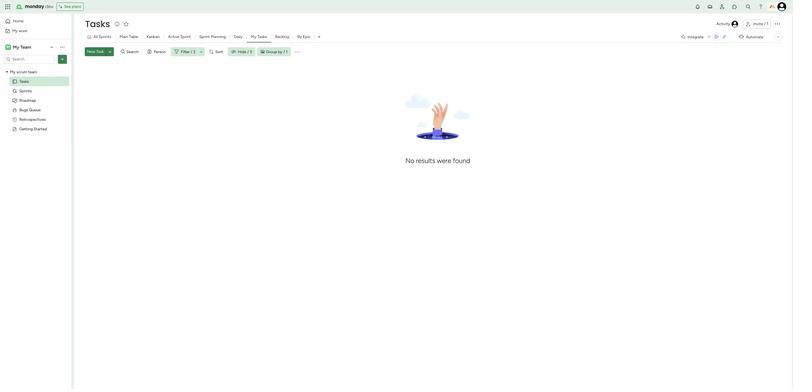 Task type: describe. For each thing, give the bounding box(es) containing it.
2
[[193, 49, 196, 54]]

active sprint button
[[164, 32, 195, 41]]

collapse board header image
[[776, 35, 781, 39]]

group by / 1
[[266, 49, 288, 54]]

/ right by
[[284, 49, 285, 54]]

found
[[453, 157, 470, 165]]

backlog
[[275, 34, 289, 39]]

started
[[34, 127, 47, 131]]

person button
[[145, 47, 169, 56]]

hide / 3
[[238, 49, 252, 54]]

arrow down image
[[198, 48, 205, 55]]

team
[[28, 70, 37, 74]]

caret down image
[[6, 70, 8, 74]]

workspace image
[[5, 44, 11, 50]]

task
[[96, 49, 104, 54]]

roadmap
[[19, 98, 36, 103]]

by
[[298, 34, 302, 39]]

dapulse integrations image
[[681, 35, 686, 39]]

active sprint
[[168, 34, 191, 39]]

by epic button
[[293, 32, 315, 41]]

queue
[[29, 108, 41, 112]]

filter / 2
[[181, 49, 196, 54]]

dev
[[45, 3, 53, 10]]

person
[[154, 49, 166, 54]]

daily button
[[230, 32, 247, 41]]

add to favorites image
[[123, 21, 129, 27]]

sort button
[[206, 47, 226, 56]]

new task button
[[85, 47, 106, 56]]

main table
[[120, 34, 138, 39]]

all
[[93, 34, 98, 39]]

kanban
[[147, 34, 160, 39]]

main table button
[[115, 32, 142, 41]]

3
[[250, 49, 252, 54]]

public board image for tasks
[[12, 79, 17, 84]]

0 vertical spatial tasks
[[85, 18, 110, 30]]

m
[[6, 45, 10, 49]]

Search in workspace field
[[12, 56, 47, 62]]

hide
[[238, 49, 246, 54]]

no
[[406, 157, 415, 165]]

home button
[[3, 17, 60, 26]]

monday dev
[[25, 3, 53, 10]]

help image
[[758, 4, 764, 10]]

my team
[[13, 44, 31, 50]]

tasks inside list box
[[19, 79, 29, 84]]

1 inside 'button'
[[767, 22, 769, 26]]

new
[[87, 49, 95, 54]]

see plans
[[64, 4, 81, 9]]

my scrum team
[[10, 70, 37, 74]]

options image
[[774, 20, 781, 27]]

activity button
[[715, 20, 741, 29]]

were
[[437, 157, 451, 165]]

getting started
[[19, 127, 47, 131]]

list box containing my scrum team
[[0, 66, 71, 209]]

select product image
[[5, 4, 11, 10]]

see
[[64, 4, 71, 9]]

my for my tasks
[[251, 34, 256, 39]]

Search field
[[125, 48, 142, 56]]

invite / 1 button
[[743, 20, 771, 29]]

autopilot image
[[739, 33, 744, 40]]

group
[[266, 49, 277, 54]]

v2 search image
[[121, 49, 125, 55]]

my tasks button
[[247, 32, 271, 41]]



Task type: locate. For each thing, give the bounding box(es) containing it.
retrospectives
[[19, 117, 46, 122]]

my up 3
[[251, 34, 256, 39]]

public board image
[[12, 79, 17, 84], [12, 126, 17, 132]]

/ for 2
[[191, 49, 192, 54]]

0 horizontal spatial sprints
[[19, 89, 32, 93]]

workspace options image
[[60, 44, 65, 50]]

show board description image
[[114, 21, 121, 27]]

backlog button
[[271, 32, 293, 41]]

getting
[[19, 127, 33, 131]]

sprints right "all"
[[99, 34, 111, 39]]

0 horizontal spatial tasks
[[19, 79, 29, 84]]

bugs queue
[[19, 108, 41, 112]]

sprint inside button
[[180, 34, 191, 39]]

sprints inside list box
[[19, 89, 32, 93]]

/
[[764, 22, 766, 26], [191, 49, 192, 54], [247, 49, 249, 54], [284, 49, 285, 54]]

epic
[[303, 34, 311, 39]]

no results image
[[406, 93, 470, 150]]

main
[[120, 34, 128, 39]]

invite members image
[[720, 4, 725, 10]]

work
[[19, 28, 27, 33]]

1 vertical spatial tasks
[[257, 34, 267, 39]]

invite / 1
[[754, 22, 769, 26]]

list box
[[0, 66, 71, 209]]

integrate
[[688, 35, 704, 39]]

notifications image
[[695, 4, 701, 10]]

active
[[168, 34, 179, 39]]

search everything image
[[746, 4, 751, 10]]

/ for 1
[[764, 22, 766, 26]]

1 vertical spatial sprints
[[19, 89, 32, 93]]

results
[[416, 157, 435, 165]]

all sprints
[[93, 34, 111, 39]]

1 sprint from the left
[[180, 34, 191, 39]]

1 horizontal spatial sprint
[[199, 34, 210, 39]]

tasks up "all"
[[85, 18, 110, 30]]

/ left 3
[[247, 49, 249, 54]]

2 sprint from the left
[[199, 34, 210, 39]]

my for my scrum team
[[10, 70, 15, 74]]

planning
[[211, 34, 226, 39]]

menu image
[[294, 49, 300, 55]]

my for my team
[[13, 44, 19, 50]]

sprint right active at the left of page
[[180, 34, 191, 39]]

add view image
[[318, 35, 320, 39]]

no results were found
[[406, 157, 470, 165]]

sprint
[[180, 34, 191, 39], [199, 34, 210, 39]]

filter
[[181, 49, 190, 54]]

1 public board image from the top
[[12, 79, 17, 84]]

1 vertical spatial 1
[[286, 49, 288, 54]]

team
[[20, 44, 31, 50]]

public board image for getting started
[[12, 126, 17, 132]]

tasks up group
[[257, 34, 267, 39]]

tasks down my scrum team
[[19, 79, 29, 84]]

1 right invite
[[767, 22, 769, 26]]

automate
[[746, 35, 764, 39]]

plans
[[72, 4, 81, 9]]

/ inside 'button'
[[764, 22, 766, 26]]

sprint planning
[[199, 34, 226, 39]]

1
[[767, 22, 769, 26], [286, 49, 288, 54]]

options image
[[60, 56, 65, 62]]

angle down image
[[109, 50, 111, 54]]

my work button
[[3, 26, 60, 35]]

option
[[0, 67, 71, 68]]

sprints
[[99, 34, 111, 39], [19, 89, 32, 93]]

sprint planning button
[[195, 32, 230, 41]]

my tasks
[[251, 34, 267, 39]]

by
[[278, 49, 282, 54]]

activity
[[717, 22, 730, 26]]

0 vertical spatial sprints
[[99, 34, 111, 39]]

0 vertical spatial 1
[[767, 22, 769, 26]]

daily
[[234, 34, 243, 39]]

maria williams image
[[778, 2, 787, 11]]

home
[[13, 19, 24, 24]]

1 vertical spatial public board image
[[12, 126, 17, 132]]

by epic
[[298, 34, 311, 39]]

my right workspace image on the top left
[[13, 44, 19, 50]]

invite
[[754, 22, 763, 26]]

tasks inside button
[[257, 34, 267, 39]]

tasks
[[85, 18, 110, 30], [257, 34, 267, 39], [19, 79, 29, 84]]

my inside list box
[[10, 70, 15, 74]]

my for my work
[[12, 28, 18, 33]]

1 horizontal spatial sprints
[[99, 34, 111, 39]]

monday
[[25, 3, 44, 10]]

sprints up roadmap
[[19, 89, 32, 93]]

my
[[12, 28, 18, 33], [251, 34, 256, 39], [13, 44, 19, 50], [10, 70, 15, 74]]

sort
[[215, 49, 223, 54]]

2 public board image from the top
[[12, 126, 17, 132]]

1 horizontal spatial 1
[[767, 22, 769, 26]]

my inside button
[[251, 34, 256, 39]]

sprints inside button
[[99, 34, 111, 39]]

my inside button
[[12, 28, 18, 33]]

1 horizontal spatial tasks
[[85, 18, 110, 30]]

0 horizontal spatial 1
[[286, 49, 288, 54]]

apps image
[[732, 4, 738, 10]]

all sprints button
[[85, 32, 115, 41]]

1 right by
[[286, 49, 288, 54]]

Tasks field
[[84, 18, 111, 30]]

kanban button
[[142, 32, 164, 41]]

my work
[[12, 28, 27, 33]]

/ right invite
[[764, 22, 766, 26]]

2 vertical spatial tasks
[[19, 79, 29, 84]]

my inside workspace selection element
[[13, 44, 19, 50]]

sprint left planning
[[199, 34, 210, 39]]

table
[[129, 34, 138, 39]]

/ for 3
[[247, 49, 249, 54]]

scrum
[[16, 70, 27, 74]]

inbox image
[[708, 4, 713, 10]]

public board image left getting
[[12, 126, 17, 132]]

2 horizontal spatial tasks
[[257, 34, 267, 39]]

my left work
[[12, 28, 18, 33]]

public board image down scrum
[[12, 79, 17, 84]]

/ left 2
[[191, 49, 192, 54]]

bugs
[[19, 108, 28, 112]]

0 horizontal spatial sprint
[[180, 34, 191, 39]]

see plans button
[[57, 3, 84, 11]]

my right caret down image
[[10, 70, 15, 74]]

sprint inside 'button'
[[199, 34, 210, 39]]

new task
[[87, 49, 104, 54]]

workspace selection element
[[5, 44, 32, 51]]

0 vertical spatial public board image
[[12, 79, 17, 84]]



Task type: vqa. For each thing, say whether or not it's contained in the screenshot.
the bottommost the Backlog
no



